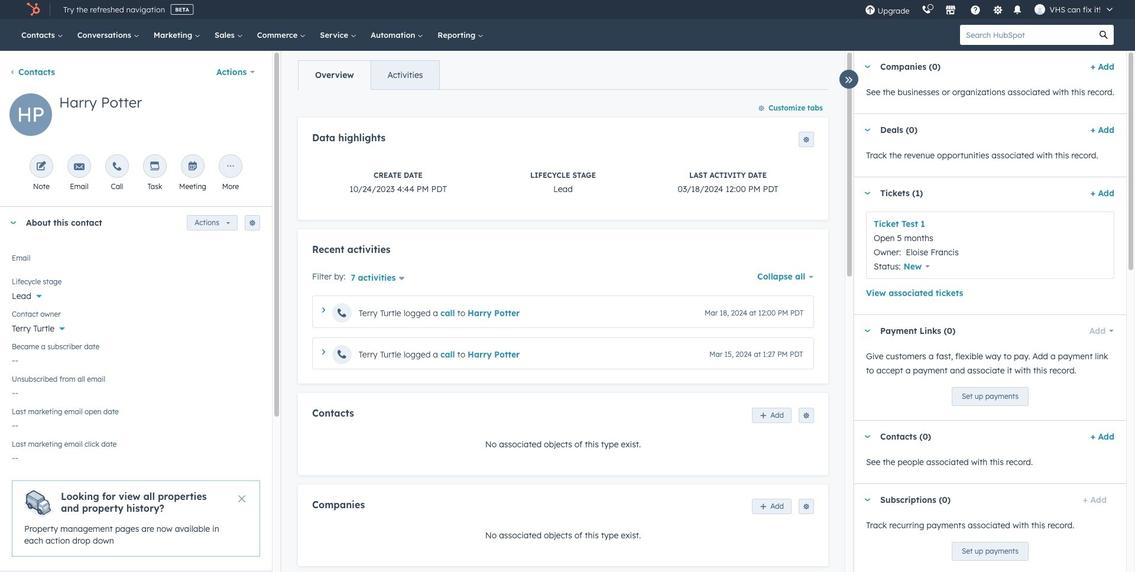 Task type: describe. For each thing, give the bounding box(es) containing it.
Search HubSpot search field
[[961, 25, 1094, 45]]

create an email image
[[74, 162, 85, 173]]

close image
[[238, 496, 246, 503]]

manage card settings image
[[249, 220, 256, 227]]

make a phone call image
[[112, 162, 122, 173]]

-- text field
[[12, 415, 260, 434]]



Task type: vqa. For each thing, say whether or not it's contained in the screenshot.
alert
yes



Task type: locate. For each thing, give the bounding box(es) containing it.
caret image
[[864, 192, 871, 195], [322, 308, 325, 313], [322, 350, 325, 355], [864, 436, 871, 439]]

1 -- text field from the top
[[12, 350, 260, 369]]

jer mill image
[[1035, 4, 1046, 15]]

2 vertical spatial -- text field
[[12, 447, 260, 466]]

schedule a meeting image
[[188, 162, 198, 173]]

1 vertical spatial -- text field
[[12, 382, 260, 401]]

navigation
[[298, 60, 440, 90]]

create a note image
[[36, 162, 47, 173]]

0 vertical spatial -- text field
[[12, 350, 260, 369]]

alert
[[12, 481, 260, 557]]

create a task image
[[150, 162, 160, 173]]

2 -- text field from the top
[[12, 382, 260, 401]]

-- text field
[[12, 350, 260, 369], [12, 382, 260, 401], [12, 447, 260, 466]]

menu
[[859, 0, 1122, 19]]

3 -- text field from the top
[[12, 447, 260, 466]]

more activities, menu pop up image
[[225, 162, 236, 173]]

marketplaces image
[[946, 5, 956, 16]]

caret image
[[864, 65, 871, 68], [864, 129, 871, 132], [9, 222, 17, 225], [864, 330, 871, 333], [864, 499, 871, 502]]



